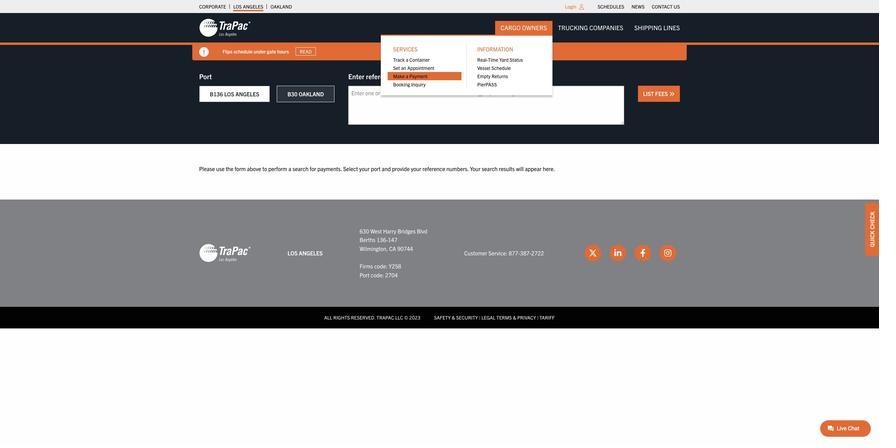 Task type: vqa. For each thing, say whether or not it's contained in the screenshot.
Los
yes



Task type: locate. For each thing, give the bounding box(es) containing it.
cargo owners
[[501, 24, 547, 32]]

your
[[359, 166, 370, 172], [411, 166, 421, 172]]

1 & from the left
[[452, 315, 455, 321]]

quick check
[[869, 212, 876, 248]]

los angeles image
[[199, 18, 251, 37], [199, 244, 251, 263]]

1 horizontal spatial |
[[537, 315, 538, 321]]

cargo owners menu item
[[381, 21, 553, 95]]

0 vertical spatial los angeles
[[233, 3, 263, 10]]

list fees button
[[638, 86, 680, 102]]

for
[[310, 166, 316, 172]]

list fees
[[643, 90, 669, 97]]

companies
[[589, 24, 623, 32]]

port down firms
[[360, 272, 369, 279]]

0 vertical spatial angeles
[[243, 3, 263, 10]]

trucking companies
[[558, 24, 623, 32]]

1 horizontal spatial search
[[482, 166, 498, 172]]

your left port
[[359, 166, 370, 172]]

1 horizontal spatial oakland
[[299, 91, 324, 98]]

2722
[[531, 250, 544, 257]]

oakland right 'b30'
[[299, 91, 324, 98]]

1 vertical spatial menu bar
[[381, 21, 685, 95]]

a right 'track'
[[406, 57, 408, 63]]

1 horizontal spatial &
[[513, 315, 516, 321]]

& right terms
[[513, 315, 516, 321]]

legal terms & privacy link
[[481, 315, 536, 321]]

1 vertical spatial solid image
[[669, 91, 675, 97]]

1 los angeles image from the top
[[199, 18, 251, 37]]

0 vertical spatial a
[[406, 57, 408, 63]]

port
[[371, 166, 381, 172]]

0 vertical spatial solid image
[[199, 47, 209, 57]]

flips schedule under gate hours
[[223, 48, 289, 54]]

90744
[[397, 245, 413, 252]]

wilmington,
[[360, 245, 388, 252]]

us
[[674, 3, 680, 10]]

menu bar containing cargo owners
[[381, 21, 685, 95]]

b30
[[287, 91, 297, 98]]

please
[[199, 166, 215, 172]]

tariff link
[[540, 315, 555, 321]]

corporate
[[199, 3, 226, 10]]

0 horizontal spatial search
[[293, 166, 308, 172]]

code: up "2704"
[[374, 263, 387, 270]]

| left legal
[[479, 315, 480, 321]]

2 vertical spatial a
[[288, 166, 291, 172]]

read
[[300, 48, 312, 55]]

services menu item
[[388, 43, 462, 88]]

security
[[456, 315, 478, 321]]

menu containing real-time yard status
[[472, 56, 546, 88]]

1 vertical spatial code:
[[371, 272, 384, 279]]

berths
[[360, 237, 375, 244]]

0 horizontal spatial |
[[479, 315, 480, 321]]

0 vertical spatial code:
[[374, 263, 387, 270]]

1 vertical spatial oakland
[[299, 91, 324, 98]]

| left tariff
[[537, 315, 538, 321]]

2 vertical spatial los
[[288, 250, 298, 257]]

reference left numbers.
[[423, 166, 445, 172]]

here.
[[543, 166, 555, 172]]

menu
[[381, 35, 553, 95], [388, 56, 462, 88], [472, 56, 546, 88]]

0 horizontal spatial solid image
[[199, 47, 209, 57]]

1 horizontal spatial los angeles
[[288, 250, 323, 257]]

container
[[409, 57, 430, 63]]

& right safety
[[452, 315, 455, 321]]

reference down set
[[366, 72, 395, 81]]

track
[[393, 57, 405, 63]]

appear
[[525, 166, 542, 172]]

an
[[401, 65, 406, 71]]

footer
[[0, 200, 879, 329]]

track a container link
[[388, 56, 462, 64]]

appointment
[[407, 65, 434, 71]]

code:
[[374, 263, 387, 270], [371, 272, 384, 279]]

a right make
[[406, 73, 408, 79]]

2 & from the left
[[513, 315, 516, 321]]

1 vertical spatial port
[[360, 272, 369, 279]]

0 horizontal spatial your
[[359, 166, 370, 172]]

oakland link
[[271, 2, 292, 11]]

schedule
[[234, 48, 252, 54]]

your right provide
[[411, 166, 421, 172]]

form
[[235, 166, 246, 172]]

harry
[[383, 228, 396, 235]]

trucking
[[558, 24, 588, 32]]

1 vertical spatial los angeles image
[[199, 244, 251, 263]]

0 vertical spatial los angeles image
[[199, 18, 251, 37]]

0 vertical spatial reference
[[366, 72, 395, 81]]

information
[[477, 46, 513, 53]]

1 vertical spatial los angeles
[[288, 250, 323, 257]]

2023
[[409, 315, 420, 321]]

select
[[343, 166, 358, 172]]

port up b136 on the top left
[[199, 72, 212, 81]]

set
[[393, 65, 400, 71]]

lines
[[663, 24, 680, 32]]

pierpass link
[[472, 80, 546, 88]]

menu containing track a container
[[388, 56, 462, 88]]

1 horizontal spatial solid image
[[669, 91, 675, 97]]

solid image
[[199, 47, 209, 57], [669, 91, 675, 97]]

booking
[[393, 81, 410, 87]]

make a payment menu item
[[388, 72, 462, 80]]

0 vertical spatial port
[[199, 72, 212, 81]]

1 horizontal spatial reference
[[423, 166, 445, 172]]

firms
[[360, 263, 373, 270]]

search right your
[[482, 166, 498, 172]]

1 | from the left
[[479, 315, 480, 321]]

1 vertical spatial a
[[406, 73, 408, 79]]

reserved.
[[351, 315, 375, 321]]

menu containing services
[[381, 35, 553, 95]]

quick
[[869, 231, 876, 248]]

menu bar
[[594, 2, 683, 11], [381, 21, 685, 95]]

real-time yard status link
[[472, 56, 546, 64]]

oakland right los angeles link
[[271, 3, 292, 10]]

1 horizontal spatial your
[[411, 166, 421, 172]]

solid image inside list fees button
[[669, 91, 675, 97]]

enter
[[348, 72, 364, 81]]

0 horizontal spatial port
[[199, 72, 212, 81]]

0 horizontal spatial &
[[452, 315, 455, 321]]

banner containing cargo owners
[[0, 13, 879, 95]]

gate
[[267, 48, 276, 54]]

banner
[[0, 13, 879, 95]]

solid image left flips on the left
[[199, 47, 209, 57]]

code: down firms
[[371, 272, 384, 279]]

1 vertical spatial angeles
[[235, 91, 259, 98]]

0 vertical spatial oakland
[[271, 3, 292, 10]]

empty returns link
[[472, 72, 546, 80]]

0 vertical spatial menu bar
[[594, 2, 683, 11]]

your
[[470, 166, 480, 172]]

will
[[516, 166, 524, 172]]

west
[[370, 228, 382, 235]]

returns
[[492, 73, 508, 79]]

1 horizontal spatial port
[[360, 272, 369, 279]]

angeles inside los angeles link
[[243, 3, 263, 10]]

login link
[[565, 3, 576, 10]]

2 your from the left
[[411, 166, 421, 172]]

2704
[[385, 272, 398, 279]]

a right perform
[[288, 166, 291, 172]]

privacy
[[517, 315, 536, 321]]

service:
[[488, 250, 507, 257]]

rights
[[333, 315, 350, 321]]

solid image right fees
[[669, 91, 675, 97]]

0 vertical spatial los
[[233, 3, 242, 10]]

630
[[360, 228, 369, 235]]

search left for
[[293, 166, 308, 172]]

owners
[[522, 24, 547, 32]]



Task type: describe. For each thing, give the bounding box(es) containing it.
trucking companies link
[[553, 21, 629, 35]]

menu bar containing schedules
[[594, 2, 683, 11]]

light image
[[579, 4, 584, 10]]

status
[[510, 57, 523, 63]]

and
[[382, 166, 391, 172]]

cargo
[[501, 24, 521, 32]]

all rights reserved. trapac llc © 2023
[[324, 315, 420, 321]]

los inside footer
[[288, 250, 298, 257]]

legal
[[481, 315, 495, 321]]

136-
[[377, 237, 388, 244]]

Enter reference number(s) text field
[[348, 86, 624, 125]]

all
[[324, 315, 332, 321]]

©
[[404, 315, 408, 321]]

number(s)
[[396, 72, 427, 81]]

firms code:  y258 port code:  2704
[[360, 263, 401, 279]]

vessel schedule link
[[472, 64, 546, 72]]

provide
[[392, 166, 410, 172]]

real-time yard status vessel schedule empty returns pierpass
[[477, 57, 523, 87]]

387-
[[520, 250, 531, 257]]

1 vertical spatial reference
[[423, 166, 445, 172]]

2 los angeles image from the top
[[199, 244, 251, 263]]

corporate link
[[199, 2, 226, 11]]

menu for information
[[472, 56, 546, 88]]

numbers.
[[446, 166, 469, 172]]

contact us link
[[652, 2, 680, 11]]

make
[[393, 73, 405, 79]]

news link
[[632, 2, 645, 11]]

2 vertical spatial angeles
[[299, 250, 323, 257]]

pierpass
[[477, 81, 497, 87]]

empty
[[477, 73, 491, 79]]

real-
[[477, 57, 488, 63]]

please use the form above to perform a search for payments. select your port and provide your reference numbers. your search results will appear here.
[[199, 166, 555, 172]]

above
[[247, 166, 261, 172]]

contact us
[[652, 3, 680, 10]]

time
[[488, 57, 498, 63]]

2 | from the left
[[537, 315, 538, 321]]

information link
[[472, 43, 546, 56]]

menu for cargo owners
[[381, 35, 553, 95]]

b136
[[210, 91, 223, 98]]

los angeles link
[[233, 2, 263, 11]]

contact
[[652, 3, 673, 10]]

1 vertical spatial los
[[224, 91, 234, 98]]

list
[[643, 90, 654, 97]]

147
[[388, 237, 397, 244]]

under
[[254, 48, 266, 54]]

0 horizontal spatial reference
[[366, 72, 395, 81]]

login
[[565, 3, 576, 10]]

877-
[[509, 250, 520, 257]]

track a container set an appointment make a payment booking inquiry
[[393, 57, 434, 87]]

shipping
[[634, 24, 662, 32]]

customer service: 877-387-2722
[[464, 250, 544, 257]]

blvd
[[417, 228, 427, 235]]

1 your from the left
[[359, 166, 370, 172]]

a for payments.
[[288, 166, 291, 172]]

bridges
[[398, 228, 416, 235]]

llc
[[395, 315, 403, 321]]

0 horizontal spatial oakland
[[271, 3, 292, 10]]

fees
[[655, 90, 668, 97]]

shipping lines link
[[629, 21, 685, 35]]

hours
[[277, 48, 289, 54]]

b30 oakland
[[287, 91, 324, 98]]

use
[[216, 166, 224, 172]]

b136 los angeles
[[210, 91, 259, 98]]

1 search from the left
[[293, 166, 308, 172]]

trapac
[[377, 315, 394, 321]]

footer containing 630 west harry bridges blvd
[[0, 200, 879, 329]]

0 horizontal spatial los angeles
[[233, 3, 263, 10]]

schedule
[[491, 65, 511, 71]]

safety & security link
[[434, 315, 478, 321]]

read link
[[296, 47, 316, 56]]

port inside firms code:  y258 port code:  2704
[[360, 272, 369, 279]]

schedules
[[598, 3, 624, 10]]

quick check link
[[865, 203, 879, 256]]

results
[[499, 166, 515, 172]]

flips
[[223, 48, 232, 54]]

customer
[[464, 250, 487, 257]]

a for inquiry
[[406, 73, 408, 79]]

menu for services
[[388, 56, 462, 88]]

enter reference number(s)
[[348, 72, 427, 81]]

perform
[[268, 166, 287, 172]]

information menu item
[[472, 43, 546, 88]]

services
[[393, 46, 418, 53]]

schedules link
[[598, 2, 624, 11]]

yard
[[499, 57, 509, 63]]

services link
[[388, 43, 462, 56]]

the
[[226, 166, 233, 172]]

payments.
[[317, 166, 342, 172]]

to
[[262, 166, 267, 172]]

2 search from the left
[[482, 166, 498, 172]]

check
[[869, 212, 876, 230]]



